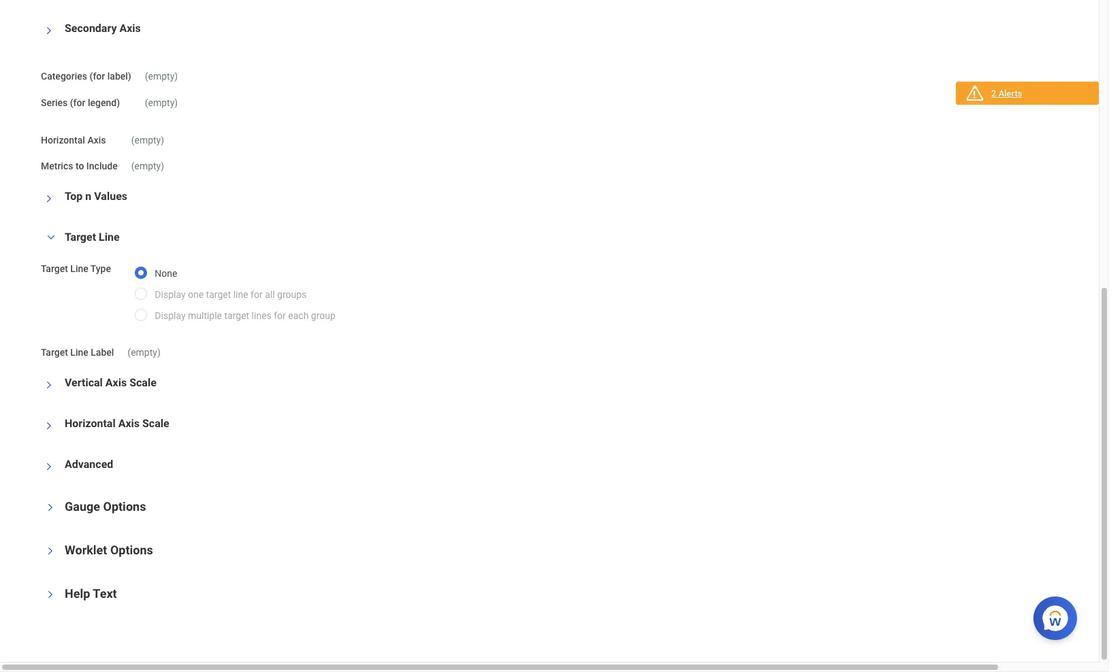 Task type: describe. For each thing, give the bounding box(es) containing it.
target for line
[[206, 289, 231, 300]]

legend)
[[88, 97, 120, 108]]

vertical axis scale
[[65, 377, 157, 389]]

chevron down image for worklet
[[46, 543, 55, 560]]

horizontal axis scale button
[[65, 417, 169, 430]]

target for target line label
[[41, 347, 68, 358]]

target line group
[[41, 231, 1058, 360]]

gauge
[[65, 500, 100, 514]]

vertical axis scale button
[[65, 377, 157, 389]]

group
[[311, 311, 336, 321]]

secondary axis
[[65, 22, 141, 35]]

each
[[288, 311, 309, 321]]

2
[[992, 89, 997, 99]]

worklet
[[65, 543, 107, 558]]

help text button
[[65, 587, 117, 601]]

(empty) for horizontal axis
[[131, 135, 164, 145]]

alerts
[[999, 89, 1023, 99]]

groups
[[277, 289, 307, 300]]

metrics to include
[[41, 161, 118, 172]]

text
[[93, 587, 117, 601]]

scale for horizontal axis scale
[[142, 417, 169, 430]]

chevron down image for secondary
[[44, 22, 54, 39]]

n
[[85, 190, 91, 203]]

vertical
[[65, 377, 103, 389]]

chevron down image for top n values
[[44, 191, 54, 207]]

(empty) for categories (for label)
[[145, 71, 178, 82]]

horizontal axis
[[41, 135, 106, 145]]

target for lines
[[224, 311, 249, 321]]

target line button
[[65, 231, 120, 244]]

horizontal axis scale
[[65, 417, 169, 430]]

secondary
[[65, 22, 117, 35]]

values
[[94, 190, 127, 203]]

options for gauge options
[[103, 500, 146, 514]]

display for display one target line for all groups
[[155, 289, 186, 300]]

axis for vertical axis scale
[[105, 377, 127, 389]]

axis for secondary axis
[[119, 22, 141, 35]]

metrics
[[41, 161, 73, 172]]

advanced
[[65, 458, 113, 471]]

2 alerts button
[[956, 82, 1099, 108]]

all
[[265, 289, 275, 300]]

workday assistant region
[[1034, 592, 1083, 641]]

gauge options
[[65, 500, 146, 514]]

target for target line type
[[41, 264, 68, 275]]

display for display multiple target lines for each group
[[155, 311, 186, 321]]

axis for horizontal axis
[[87, 135, 106, 145]]

chevron down image for vertical axis scale
[[44, 377, 54, 394]]



Task type: vqa. For each thing, say whether or not it's contained in the screenshot.
(EMPTY) corresponding to Horizontal Axis
yes



Task type: locate. For each thing, give the bounding box(es) containing it.
2 vertical spatial line
[[70, 347, 88, 358]]

options right gauge on the bottom left of page
[[103, 500, 146, 514]]

0 vertical spatial options
[[103, 500, 146, 514]]

multiple
[[188, 311, 222, 321]]

0 vertical spatial (for
[[90, 71, 105, 82]]

2 display from the top
[[155, 311, 186, 321]]

2 vertical spatial target
[[41, 347, 68, 358]]

horizontal
[[41, 135, 85, 145], [65, 417, 116, 430]]

target line label
[[41, 347, 114, 358]]

(for
[[90, 71, 105, 82], [70, 97, 85, 108]]

0 vertical spatial for
[[251, 289, 263, 300]]

categories (for label)
[[41, 71, 131, 82]]

horizontal up advanced
[[65, 417, 116, 430]]

line for target line
[[99, 231, 120, 244]]

chevron down image left the top on the top left of the page
[[44, 191, 54, 207]]

to
[[76, 161, 84, 172]]

line left type
[[70, 264, 88, 275]]

series (for legend)
[[41, 97, 120, 108]]

options
[[103, 500, 146, 514], [110, 543, 153, 558]]

1 horizontal spatial (for
[[90, 71, 105, 82]]

line
[[233, 289, 248, 300]]

target up vertical
[[41, 347, 68, 358]]

(empty) inside target line group
[[128, 347, 161, 358]]

0 horizontal spatial for
[[251, 289, 263, 300]]

2 alerts
[[992, 89, 1023, 99]]

axis right the secondary
[[119, 22, 141, 35]]

advanced button
[[65, 458, 113, 471]]

exclamation image
[[969, 90, 980, 100]]

target
[[65, 231, 96, 244], [41, 264, 68, 275], [41, 347, 68, 358]]

1 vertical spatial options
[[110, 543, 153, 558]]

1 vertical spatial target
[[224, 311, 249, 321]]

1 horizontal spatial for
[[274, 311, 286, 321]]

worklet options button
[[65, 543, 153, 558]]

chevron down image left the secondary
[[44, 22, 54, 39]]

gauge options button
[[65, 500, 146, 514]]

secondary axis button
[[65, 22, 141, 35]]

display left multiple
[[155, 311, 186, 321]]

chevron down image left horizontal axis scale button
[[44, 418, 54, 434]]

axis
[[119, 22, 141, 35], [87, 135, 106, 145], [105, 377, 127, 389], [118, 417, 140, 430]]

1 vertical spatial (for
[[70, 97, 85, 108]]

top n values button
[[65, 190, 127, 203]]

line for target line type
[[70, 264, 88, 275]]

line up type
[[99, 231, 120, 244]]

help
[[65, 587, 90, 601]]

chevron down image for help text
[[46, 587, 55, 603]]

0 horizontal spatial (for
[[70, 97, 85, 108]]

options right worklet
[[110, 543, 153, 558]]

horizontal for horizontal axis
[[41, 135, 85, 145]]

chevron down image for target
[[43, 233, 59, 242]]

0 vertical spatial scale
[[130, 377, 157, 389]]

chevron down image for gauge options
[[46, 500, 55, 516]]

target line
[[65, 231, 120, 244]]

chevron down image left gauge on the bottom left of page
[[46, 500, 55, 516]]

0 vertical spatial target
[[65, 231, 96, 244]]

chevron down image for advanced
[[44, 459, 54, 475]]

lines
[[252, 311, 272, 321]]

chevron down image
[[44, 22, 54, 39], [43, 233, 59, 242], [44, 418, 54, 434], [46, 543, 55, 560]]

chevron down image left worklet
[[46, 543, 55, 560]]

type
[[90, 264, 111, 275]]

display multiple target lines for each group
[[155, 311, 336, 321]]

1 vertical spatial horizontal
[[65, 417, 116, 430]]

one
[[188, 289, 204, 300]]

(for right the 'series'
[[70, 97, 85, 108]]

worklet options
[[65, 543, 153, 558]]

for left all
[[251, 289, 263, 300]]

1 vertical spatial line
[[70, 264, 88, 275]]

for for all
[[251, 289, 263, 300]]

for
[[251, 289, 263, 300], [274, 311, 286, 321]]

target down line
[[224, 311, 249, 321]]

target line type
[[41, 264, 111, 275]]

chevron down image up target line type at top
[[43, 233, 59, 242]]

chevron down image left advanced button
[[44, 459, 54, 475]]

label)
[[107, 71, 131, 82]]

0 vertical spatial display
[[155, 289, 186, 300]]

chevron down image
[[44, 191, 54, 207], [44, 377, 54, 394], [44, 459, 54, 475], [46, 500, 55, 516], [46, 587, 55, 603]]

help text
[[65, 587, 117, 601]]

(for for categories
[[90, 71, 105, 82]]

axis up include
[[87, 135, 106, 145]]

0 vertical spatial target
[[206, 289, 231, 300]]

chevron down image inside target line group
[[43, 233, 59, 242]]

scale for vertical axis scale
[[130, 377, 157, 389]]

0 vertical spatial line
[[99, 231, 120, 244]]

for right lines at the left of the page
[[274, 311, 286, 321]]

display
[[155, 289, 186, 300], [155, 311, 186, 321]]

axis for horizontal axis scale
[[118, 417, 140, 430]]

target left type
[[41, 264, 68, 275]]

(empty) for series (for legend)
[[145, 97, 178, 108]]

line
[[99, 231, 120, 244], [70, 264, 88, 275], [70, 347, 88, 358]]

horizontal up metrics
[[41, 135, 85, 145]]

include
[[86, 161, 118, 172]]

scale down vertical axis scale
[[142, 417, 169, 430]]

for for each
[[274, 311, 286, 321]]

categories
[[41, 71, 87, 82]]

axis right vertical
[[105, 377, 127, 389]]

0 vertical spatial horizontal
[[41, 135, 85, 145]]

target for target line
[[65, 231, 96, 244]]

label
[[91, 347, 114, 358]]

(empty) for metrics to include
[[131, 161, 164, 172]]

target left line
[[206, 289, 231, 300]]

1 display from the top
[[155, 289, 186, 300]]

target
[[206, 289, 231, 300], [224, 311, 249, 321]]

display down none
[[155, 289, 186, 300]]

axis down vertical axis scale button at left bottom
[[118, 417, 140, 430]]

(empty) for target line label
[[128, 347, 161, 358]]

1 vertical spatial for
[[274, 311, 286, 321]]

1 vertical spatial scale
[[142, 417, 169, 430]]

chevron down image left "help" at the left bottom of page
[[46, 587, 55, 603]]

top
[[65, 190, 83, 203]]

none
[[155, 268, 177, 279]]

chevron down image left vertical
[[44, 377, 54, 394]]

(for for series
[[70, 97, 85, 108]]

top n values
[[65, 190, 127, 203]]

line for target line label
[[70, 347, 88, 358]]

display one target line for all groups
[[155, 289, 307, 300]]

(for left 'label)'
[[90, 71, 105, 82]]

1 vertical spatial target
[[41, 264, 68, 275]]

scale
[[130, 377, 157, 389], [142, 417, 169, 430]]

line left label
[[70, 347, 88, 358]]

scale up horizontal axis scale on the bottom left of the page
[[130, 377, 157, 389]]

1 vertical spatial display
[[155, 311, 186, 321]]

horizontal for horizontal axis scale
[[65, 417, 116, 430]]

series
[[41, 97, 68, 108]]

target up target line type at top
[[65, 231, 96, 244]]

options for worklet options
[[110, 543, 153, 558]]

chevron down image for horizontal
[[44, 418, 54, 434]]

(empty)
[[145, 71, 178, 82], [145, 97, 178, 108], [131, 135, 164, 145], [131, 161, 164, 172], [128, 347, 161, 358]]



